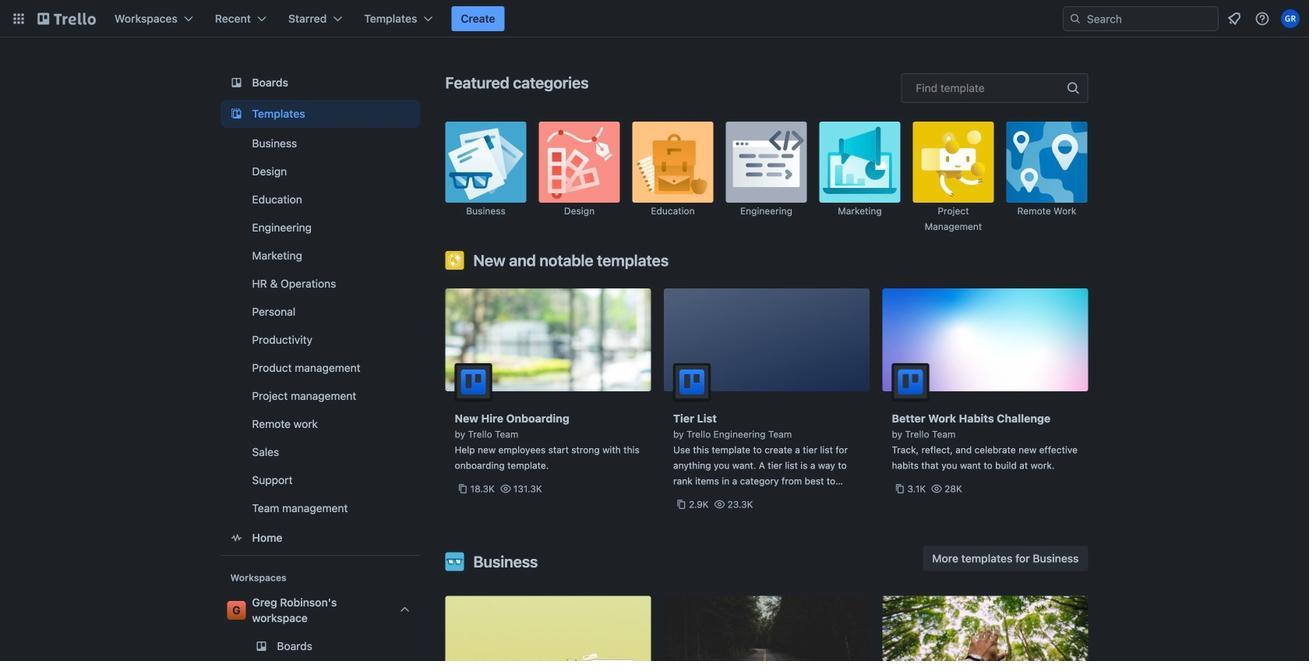 Task type: locate. For each thing, give the bounding box(es) containing it.
1 vertical spatial business icon image
[[445, 552, 464, 571]]

remote work icon image
[[1007, 122, 1088, 203]]

greg robinson (gregrobinson96) image
[[1281, 9, 1300, 28]]

Search field
[[1082, 8, 1218, 30]]

back to home image
[[37, 6, 96, 31]]

open information menu image
[[1255, 11, 1271, 27]]

0 vertical spatial business icon image
[[445, 122, 527, 203]]

template board image
[[227, 104, 246, 123]]

None field
[[901, 73, 1089, 103]]

trello team image
[[892, 363, 930, 401]]

2 business icon image from the top
[[445, 552, 464, 571]]

business icon image
[[445, 122, 527, 203], [445, 552, 464, 571]]

board image
[[227, 73, 246, 92]]

home image
[[227, 528, 246, 547]]

search image
[[1069, 12, 1082, 25]]

trello engineering team image
[[673, 363, 711, 401]]

primary element
[[0, 0, 1310, 37]]



Task type: vqa. For each thing, say whether or not it's contained in the screenshot.
Trello Team image
yes



Task type: describe. For each thing, give the bounding box(es) containing it.
engineering icon image
[[726, 122, 807, 203]]

trello team image
[[455, 363, 492, 401]]

design icon image
[[539, 122, 620, 203]]

education icon image
[[633, 122, 714, 203]]

0 notifications image
[[1225, 9, 1244, 28]]

project management icon image
[[913, 122, 994, 203]]

marketing icon image
[[820, 122, 901, 203]]

1 business icon image from the top
[[445, 122, 527, 203]]



